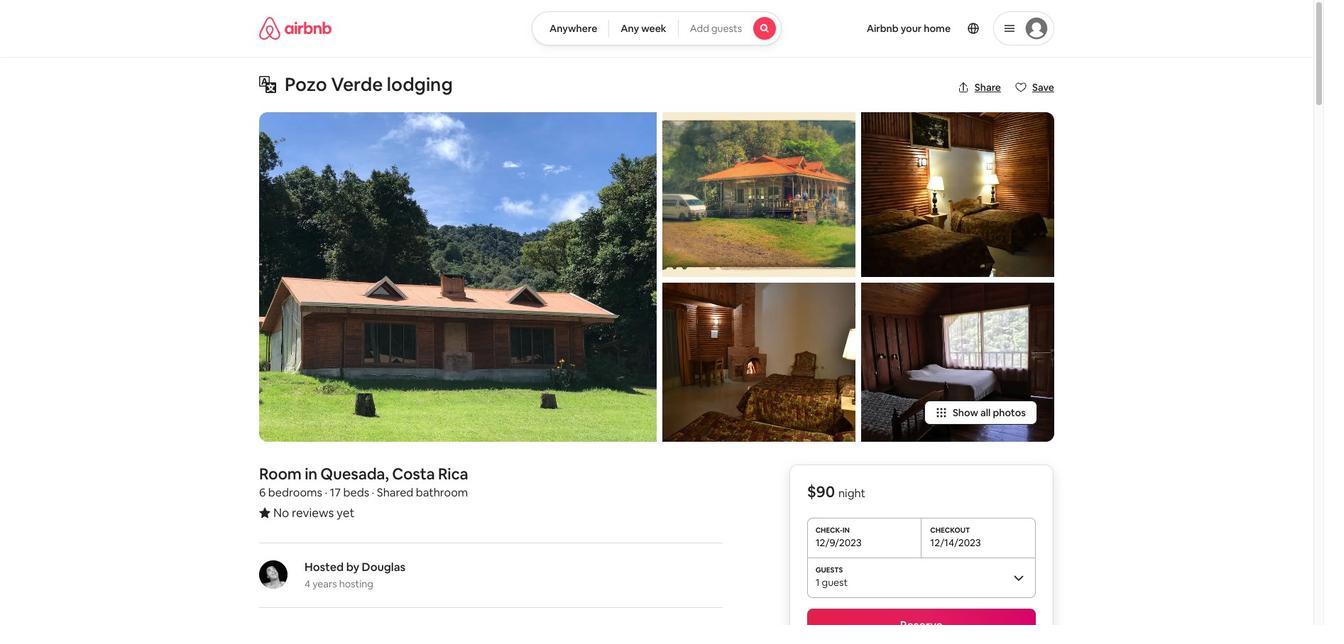 Task type: describe. For each thing, give the bounding box(es) containing it.
automatically translated title: pozo verde lodging image
[[259, 76, 276, 93]]

show
[[953, 406, 979, 419]]

lodging
[[387, 72, 453, 97]]

show all photos
[[953, 406, 1027, 419]]

any week button
[[609, 11, 679, 45]]

12/14/2023
[[931, 536, 982, 549]]

bathroom
[[416, 485, 468, 500]]

hosting
[[339, 578, 374, 590]]

save
[[1033, 81, 1055, 94]]

guests
[[712, 22, 742, 35]]

all
[[981, 406, 991, 419]]

airbnb your home link
[[859, 13, 960, 43]]

2 · from the left
[[372, 485, 375, 500]]

1
[[816, 576, 820, 589]]

room
[[259, 464, 302, 484]]

pozo verde lodging
[[285, 72, 453, 97]]

airbnb
[[867, 22, 899, 35]]

beds
[[343, 485, 369, 500]]

night
[[839, 486, 866, 501]]

6
[[259, 485, 266, 500]]

shared
[[377, 485, 414, 500]]

photos
[[993, 406, 1027, 419]]

pozo
[[285, 72, 327, 97]]

yet
[[337, 505, 355, 521]]

hosted by douglas 4 years hosting
[[305, 560, 406, 590]]

1 · from the left
[[325, 485, 328, 500]]

1 guest button
[[808, 558, 1037, 597]]

any
[[621, 22, 640, 35]]

17
[[330, 485, 341, 500]]

save button
[[1010, 75, 1061, 99]]

share
[[975, 81, 1002, 94]]

quesada,
[[321, 464, 389, 484]]

12/9/2023
[[816, 536, 862, 549]]

no
[[274, 505, 289, 521]]

douglas
[[362, 560, 406, 575]]

your
[[901, 22, 922, 35]]

add guests
[[690, 22, 742, 35]]

pozo verde lodging image 5 image
[[862, 283, 1055, 442]]

guest
[[822, 576, 848, 589]]

$90
[[808, 482, 836, 502]]

share button
[[953, 75, 1007, 99]]

4
[[305, 578, 311, 590]]



Task type: vqa. For each thing, say whether or not it's contained in the screenshot.
1 guest
yes



Task type: locate. For each thing, give the bounding box(es) containing it.
rica
[[438, 464, 469, 484]]

· left 17
[[325, 485, 328, 500]]

home
[[924, 22, 951, 35]]

1 guest
[[816, 576, 848, 589]]

host profile picture image
[[259, 561, 288, 589]]

no reviews yet
[[274, 505, 355, 521]]

None search field
[[532, 11, 782, 45]]

add guests button
[[678, 11, 782, 45]]

pozo verde lodging image 4 image
[[862, 112, 1055, 277]]

in
[[305, 464, 318, 484]]

pozo verde lodging image 3 image
[[663, 283, 856, 442]]

pozo verde lodging image 1 image
[[259, 112, 657, 442]]

0 horizontal spatial ·
[[325, 485, 328, 500]]

$90 night
[[808, 482, 866, 502]]

airbnb your home
[[867, 22, 951, 35]]

hosted
[[305, 560, 344, 575]]

years
[[313, 578, 337, 590]]

· right beds
[[372, 485, 375, 500]]

anywhere
[[550, 22, 598, 35]]

verde
[[331, 72, 383, 97]]

add
[[690, 22, 710, 35]]

reviews
[[292, 505, 334, 521]]

pozo verde lodging image 2 image
[[663, 112, 856, 277]]

week
[[642, 22, 667, 35]]

none search field containing anywhere
[[532, 11, 782, 45]]

1 horizontal spatial ·
[[372, 485, 375, 500]]

any week
[[621, 22, 667, 35]]

room in quesada, costa rica 6 bedrooms · 17 beds · shared bathroom
[[259, 464, 469, 500]]

costa
[[392, 464, 435, 484]]

·
[[325, 485, 328, 500], [372, 485, 375, 500]]

by
[[346, 560, 360, 575]]

anywhere button
[[532, 11, 610, 45]]

show all photos button
[[925, 401, 1038, 425]]

profile element
[[799, 0, 1055, 57]]

bedrooms
[[268, 485, 322, 500]]



